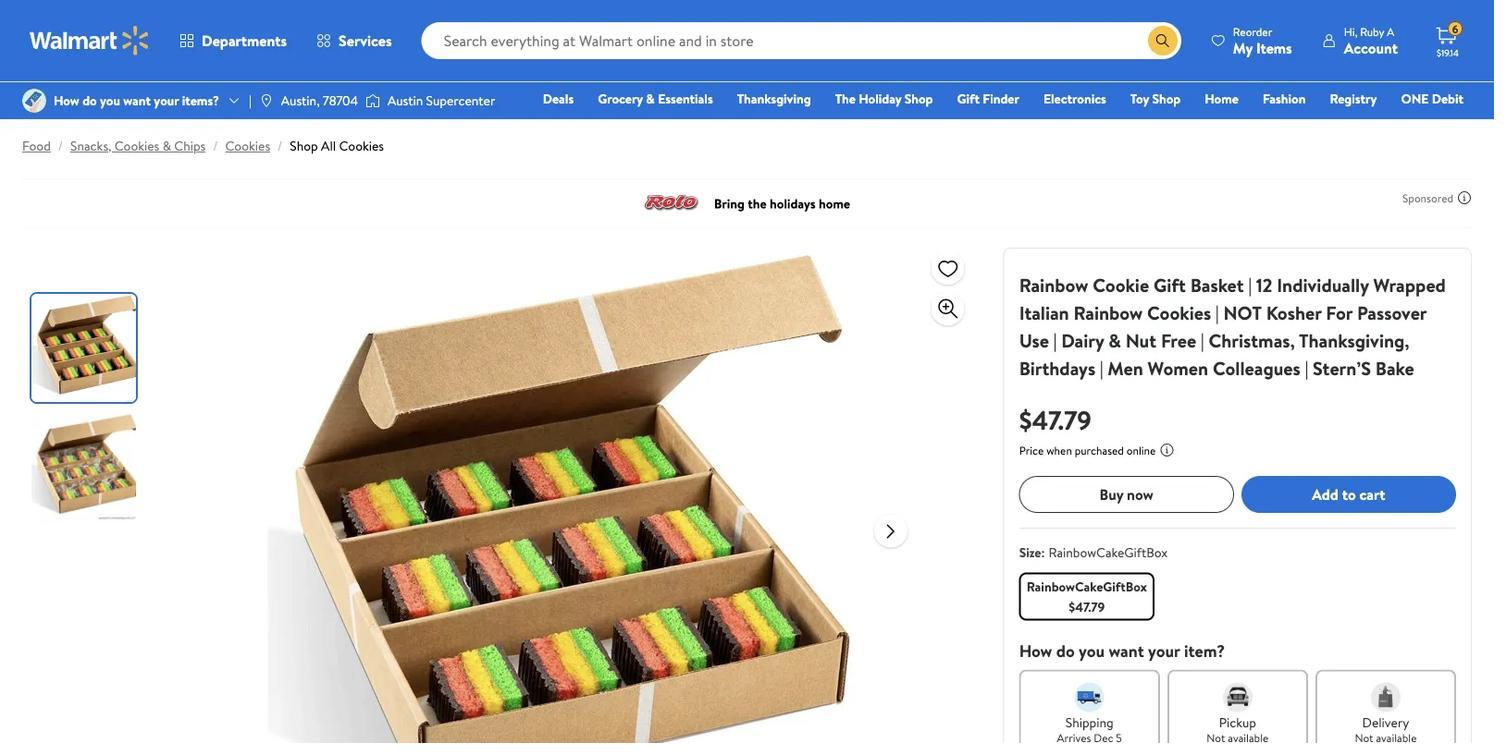 Task type: locate. For each thing, give the bounding box(es) containing it.
rainbowcakegiftbox inside size list
[[1027, 578, 1147, 596]]

intent image for delivery image
[[1371, 683, 1401, 713]]

buy now
[[1100, 485, 1154, 505]]

0 horizontal spatial you
[[100, 92, 120, 110]]

rainbow up italian
[[1019, 272, 1088, 298]]

colleagues
[[1213, 355, 1301, 381]]

shop right the holiday
[[905, 90, 933, 108]]

3 / from the left
[[278, 137, 283, 155]]

/
[[58, 137, 63, 155], [213, 137, 218, 155], [278, 137, 283, 155]]

services
[[339, 31, 392, 51]]

$47.79 down size : rainbowcakegiftbox
[[1069, 598, 1105, 616]]

next media item image
[[880, 520, 902, 543]]

walmart+
[[1408, 116, 1464, 134]]

1 vertical spatial gift
[[1154, 272, 1186, 298]]

gift inside rainbow cookie gift basket | 12 individually wrapped italian rainbow cookies | not kosher for passover use | dairy & nut free | christmas, thanksgiving, birthdays | men women colleagues | stern's bake
[[1154, 272, 1186, 298]]

1 horizontal spatial &
[[646, 90, 655, 108]]

2 vertical spatial &
[[1109, 327, 1121, 353]]

1 horizontal spatial your
[[1148, 640, 1180, 663]]

0 vertical spatial do
[[82, 92, 97, 110]]

2 horizontal spatial /
[[278, 137, 283, 155]]

 image left austin,
[[259, 93, 274, 108]]

your left item?
[[1148, 640, 1180, 663]]

| right the free
[[1201, 327, 1204, 353]]

rainbow down cookie on the top right of the page
[[1074, 300, 1143, 326]]

shop right toy
[[1152, 90, 1181, 108]]

services button
[[302, 19, 407, 63]]

hi, ruby a account
[[1344, 24, 1398, 58]]

|
[[249, 92, 251, 110], [1248, 272, 1252, 298], [1216, 300, 1219, 326], [1054, 327, 1057, 353], [1201, 327, 1204, 353], [1100, 355, 1103, 381], [1305, 355, 1308, 381]]

 image right 78704
[[365, 92, 380, 110]]

how up snacks,
[[54, 92, 79, 110]]

& left 'chips'
[[162, 137, 171, 155]]

0 vertical spatial you
[[100, 92, 120, 110]]

home link
[[1196, 89, 1247, 109]]

austin, 78704
[[281, 92, 358, 110]]

grocery
[[598, 90, 643, 108]]

electronics
[[1043, 90, 1106, 108]]

wrapped
[[1373, 272, 1446, 298]]

shop left all
[[290, 137, 318, 155]]

want up shipping button
[[1109, 640, 1144, 663]]

gift
[[957, 90, 980, 108], [1154, 272, 1186, 298]]

78704
[[323, 92, 358, 110]]

account
[[1344, 37, 1398, 58]]

cookies down how do you want your items?
[[115, 137, 159, 155]]

fashion
[[1263, 90, 1306, 108]]

food / snacks, cookies & chips / cookies / shop all cookies
[[22, 137, 384, 155]]

grocery & essentials link
[[590, 89, 721, 109]]

how
[[54, 92, 79, 110], [1019, 640, 1052, 663]]

your
[[154, 92, 179, 110], [1148, 640, 1180, 663]]

1 vertical spatial your
[[1148, 640, 1180, 663]]

rainbow cookie gift basket | 12 individually wrapped italian rainbow cookies | not kosher for passover use | dairy & nut free | christmas, thanksgiving, birthdays | men women colleagues | stern's bake
[[1019, 272, 1446, 381]]

1 vertical spatial $47.79
[[1069, 598, 1105, 616]]

food link
[[22, 137, 51, 155]]

you
[[100, 92, 120, 110], [1079, 640, 1105, 663]]

0 horizontal spatial &
[[162, 137, 171, 155]]

items
[[1256, 37, 1292, 58]]

debit
[[1432, 90, 1464, 108]]

2 horizontal spatial shop
[[1152, 90, 1181, 108]]

2 horizontal spatial  image
[[365, 92, 380, 110]]

online
[[1127, 443, 1156, 459]]

1 vertical spatial want
[[1109, 640, 1144, 663]]

essentials
[[658, 90, 713, 108]]

rainbowcakegiftbox
[[1049, 544, 1168, 562], [1027, 578, 1147, 596]]

walmart image
[[30, 26, 150, 56]]

gift finder
[[957, 90, 1019, 108]]

austin,
[[281, 92, 320, 110]]

1 horizontal spatial gift
[[1154, 272, 1186, 298]]

1 vertical spatial do
[[1056, 640, 1075, 663]]

individually
[[1277, 272, 1369, 298]]

electronics link
[[1035, 89, 1115, 109]]

0 horizontal spatial gift
[[957, 90, 980, 108]]

do up snacks,
[[82, 92, 97, 110]]

thanksgiving,
[[1299, 327, 1410, 353]]

add to cart button
[[1241, 476, 1456, 513]]

to
[[1342, 485, 1356, 505]]

$19.14
[[1437, 46, 1459, 59]]

how down rainbowcakegiftbox $47.79
[[1019, 640, 1052, 663]]

0 vertical spatial gift
[[957, 90, 980, 108]]

1 vertical spatial you
[[1079, 640, 1105, 663]]

you up "intent image for shipping"
[[1079, 640, 1105, 663]]

1 vertical spatial how
[[1019, 640, 1052, 663]]

1 horizontal spatial  image
[[259, 93, 274, 108]]

1 vertical spatial &
[[162, 137, 171, 155]]

hi,
[[1344, 24, 1357, 39]]

want
[[123, 92, 151, 110], [1109, 640, 1144, 663]]

0 horizontal spatial do
[[82, 92, 97, 110]]

item?
[[1184, 640, 1225, 663]]

gift left "finder"
[[957, 90, 980, 108]]

0 vertical spatial $47.79
[[1019, 402, 1091, 438]]

want up snacks, cookies & chips link
[[123, 92, 151, 110]]

| left stern's
[[1305, 355, 1308, 381]]

0 horizontal spatial your
[[154, 92, 179, 110]]

supercenter
[[426, 92, 495, 110]]

1 horizontal spatial want
[[1109, 640, 1144, 663]]

2 horizontal spatial &
[[1109, 327, 1121, 353]]

0 vertical spatial want
[[123, 92, 151, 110]]

0 horizontal spatial how
[[54, 92, 79, 110]]

women
[[1148, 355, 1208, 381]]

/ right cookies link
[[278, 137, 283, 155]]

/ right 'chips'
[[213, 137, 218, 155]]

want for items?
[[123, 92, 151, 110]]

6
[[1452, 21, 1458, 37]]

cookies inside rainbow cookie gift basket | 12 individually wrapped italian rainbow cookies | not kosher for passover use | dairy & nut free | christmas, thanksgiving, birthdays | men women colleagues | stern's bake
[[1147, 300, 1211, 326]]

$47.79 inside rainbowcakegiftbox $47.79
[[1069, 598, 1105, 616]]

 image
[[22, 89, 46, 113], [365, 92, 380, 110], [259, 93, 274, 108]]

cookies right all
[[339, 137, 384, 155]]

you up snacks,
[[100, 92, 120, 110]]

& right grocery
[[646, 90, 655, 108]]

1 horizontal spatial /
[[213, 137, 218, 155]]

1 horizontal spatial do
[[1056, 640, 1075, 663]]

pickup button
[[1167, 670, 1308, 744]]

fashion link
[[1254, 89, 1314, 109]]

rainbowcakegiftbox down size : rainbowcakegiftbox
[[1027, 578, 1147, 596]]

1 horizontal spatial you
[[1079, 640, 1105, 663]]

do
[[82, 92, 97, 110], [1056, 640, 1075, 663]]

kosher
[[1266, 300, 1322, 326]]

purchased
[[1075, 443, 1124, 459]]

sponsored
[[1403, 190, 1453, 206]]

the holiday shop link
[[827, 89, 941, 109]]

gift inside gift finder link
[[957, 90, 980, 108]]

| left 12
[[1248, 272, 1252, 298]]

one
[[1401, 90, 1429, 108]]

0 horizontal spatial /
[[58, 137, 63, 155]]

rainbowcakegiftbox up rainbowcakegiftbox $47.79
[[1049, 544, 1168, 562]]

Search search field
[[422, 22, 1181, 59]]

1 vertical spatial rainbowcakegiftbox
[[1027, 578, 1147, 596]]

 image for austin supercenter
[[365, 92, 380, 110]]

cookies right 'chips'
[[225, 137, 270, 155]]

rainbow cookie gift basket | 12 individually wrapped italian rainbow cookies | not kosher for passover use | dairy & nut free | christmas, thanksgiving, birthdays | men women colleagues | stern's bake image
[[267, 248, 859, 744]]

0 vertical spatial your
[[154, 92, 179, 110]]

1 horizontal spatial shop
[[905, 90, 933, 108]]

christmas,
[[1209, 327, 1295, 353]]

 image up food
[[22, 89, 46, 113]]

price
[[1019, 443, 1044, 459]]

/ right food
[[58, 137, 63, 155]]

gift left basket
[[1154, 272, 1186, 298]]

0 horizontal spatial  image
[[22, 89, 46, 113]]

austin supercenter
[[388, 92, 495, 110]]

size
[[1019, 544, 1041, 562]]

rainbowcakegiftbox $47.79
[[1027, 578, 1147, 616]]

0 vertical spatial &
[[646, 90, 655, 108]]

stern's
[[1313, 355, 1371, 381]]

all
[[321, 137, 336, 155]]

0 horizontal spatial want
[[123, 92, 151, 110]]

rainbow cookie gift basket | 12 individually wrapped italian rainbow cookies | not kosher for passover use | dairy & nut free | christmas, thanksgiving, birthdays | men women colleagues | stern's bake - image 2 of 2 image
[[31, 414, 140, 522]]

search icon image
[[1155, 33, 1170, 48]]

$47.79 up when
[[1019, 402, 1091, 438]]

do down rainbowcakegiftbox $47.79
[[1056, 640, 1075, 663]]

passover
[[1357, 300, 1427, 326]]

home
[[1205, 90, 1239, 108]]

0 vertical spatial rainbow
[[1019, 272, 1088, 298]]

$47.79
[[1019, 402, 1091, 438], [1069, 598, 1105, 616]]

cookies up the free
[[1147, 300, 1211, 326]]

1 horizontal spatial how
[[1019, 640, 1052, 663]]

0 vertical spatial how
[[54, 92, 79, 110]]

cookie
[[1093, 272, 1149, 298]]

&
[[646, 90, 655, 108], [162, 137, 171, 155], [1109, 327, 1121, 353]]

& left the nut
[[1109, 327, 1121, 353]]

your left 'items?' at the left top of the page
[[154, 92, 179, 110]]

rainbow
[[1019, 272, 1088, 298], [1074, 300, 1143, 326]]

use
[[1019, 327, 1049, 353]]



Task type: vqa. For each thing, say whether or not it's contained in the screenshot.
'do' to the left
yes



Task type: describe. For each thing, give the bounding box(es) containing it.
shipping button
[[1019, 670, 1160, 744]]

pickup
[[1219, 714, 1256, 732]]

birthdays
[[1019, 355, 1095, 381]]

| right use
[[1054, 327, 1057, 353]]

for
[[1326, 300, 1353, 326]]

departments button
[[165, 19, 302, 63]]

thanksgiving link
[[729, 89, 819, 109]]

food
[[22, 137, 51, 155]]

my
[[1233, 37, 1253, 58]]

walmart+ link
[[1400, 115, 1472, 135]]

how do you want your item?
[[1019, 640, 1225, 663]]

your for items?
[[154, 92, 179, 110]]

add to favorites list, rainbow cookie gift basket | 12 individually wrapped italian rainbow cookies | not kosher for passover use | dairy & nut free | christmas, thanksgiving, birthdays | men women colleagues | stern's bake image
[[937, 257, 959, 280]]

reorder
[[1233, 24, 1272, 39]]

size list
[[1015, 569, 1460, 625]]

ruby
[[1360, 24, 1384, 39]]

how do you want your items?
[[54, 92, 219, 110]]

Walmart Site-Wide search field
[[422, 22, 1181, 59]]

you for how do you want your items?
[[100, 92, 120, 110]]

buy
[[1100, 485, 1123, 505]]

one debit walmart+
[[1401, 90, 1464, 134]]

intent image for pickup image
[[1223, 683, 1252, 713]]

thanksgiving
[[737, 90, 811, 108]]

cart
[[1359, 485, 1385, 505]]

add to cart
[[1312, 485, 1385, 505]]

toy
[[1130, 90, 1149, 108]]

not
[[1223, 300, 1262, 326]]

want for item?
[[1109, 640, 1144, 663]]

how for how do you want your item?
[[1019, 640, 1052, 663]]

add
[[1312, 485, 1339, 505]]

the
[[835, 90, 856, 108]]

deals link
[[535, 89, 582, 109]]

grocery & essentials
[[598, 90, 713, 108]]

legal information image
[[1160, 443, 1174, 458]]

when
[[1046, 443, 1072, 459]]

gift finder link
[[949, 89, 1028, 109]]

reorder my items
[[1233, 24, 1292, 58]]

rainbow cookie gift basket | 12 individually wrapped italian rainbow cookies | not kosher for passover use | dairy & nut free | christmas, thanksgiving, birthdays | men women colleagues | stern's bake - image 1 of 2 image
[[31, 294, 140, 402]]

finder
[[983, 90, 1019, 108]]

& inside rainbow cookie gift basket | 12 individually wrapped italian rainbow cookies | not kosher for passover use | dairy & nut free | christmas, thanksgiving, birthdays | men women colleagues | stern's bake
[[1109, 327, 1121, 353]]

cookies link
[[225, 137, 270, 155]]

 image for how do you want your items?
[[22, 89, 46, 113]]

do for how do you want your items?
[[82, 92, 97, 110]]

0 horizontal spatial shop
[[290, 137, 318, 155]]

delivery
[[1362, 714, 1409, 732]]

 image for austin, 78704
[[259, 93, 274, 108]]

shop inside toy shop link
[[1152, 90, 1181, 108]]

size : rainbowcakegiftbox
[[1019, 544, 1168, 562]]

shop inside the holiday shop link
[[905, 90, 933, 108]]

how for how do you want your items?
[[54, 92, 79, 110]]

deals
[[543, 90, 574, 108]]

departments
[[202, 31, 287, 51]]

italian
[[1019, 300, 1069, 326]]

price when purchased online
[[1019, 443, 1156, 459]]

2 / from the left
[[213, 137, 218, 155]]

basket
[[1190, 272, 1244, 298]]

do for how do you want your item?
[[1056, 640, 1075, 663]]

| left men
[[1100, 355, 1103, 381]]

:
[[1041, 544, 1045, 562]]

toy shop link
[[1122, 89, 1189, 109]]

a
[[1387, 24, 1394, 39]]

items?
[[182, 92, 219, 110]]

now
[[1127, 485, 1154, 505]]

men
[[1108, 355, 1143, 381]]

snacks, cookies & chips link
[[70, 137, 206, 155]]

snacks,
[[70, 137, 111, 155]]

ad disclaimer and feedback for skylinedisplayad image
[[1457, 191, 1472, 205]]

the holiday shop
[[835, 90, 933, 108]]

zoom image modal image
[[937, 298, 959, 320]]

12
[[1256, 272, 1272, 298]]

austin
[[388, 92, 423, 110]]

registry link
[[1321, 89, 1385, 109]]

| left the not
[[1216, 300, 1219, 326]]

free
[[1161, 327, 1196, 353]]

0 vertical spatial rainbowcakegiftbox
[[1049, 544, 1168, 562]]

chips
[[174, 137, 206, 155]]

delivery button
[[1315, 670, 1456, 744]]

1 / from the left
[[58, 137, 63, 155]]

bake
[[1376, 355, 1414, 381]]

one debit link
[[1393, 89, 1472, 109]]

toy shop
[[1130, 90, 1181, 108]]

buy now button
[[1019, 476, 1234, 513]]

| up cookies link
[[249, 92, 251, 110]]

1 vertical spatial rainbow
[[1074, 300, 1143, 326]]

your for item?
[[1148, 640, 1180, 663]]

intent image for shipping image
[[1075, 683, 1104, 713]]

dairy
[[1061, 327, 1104, 353]]

shop all cookies link
[[290, 137, 384, 155]]

holiday
[[859, 90, 901, 108]]

nut
[[1126, 327, 1156, 353]]

registry
[[1330, 90, 1377, 108]]

you for how do you want your item?
[[1079, 640, 1105, 663]]



